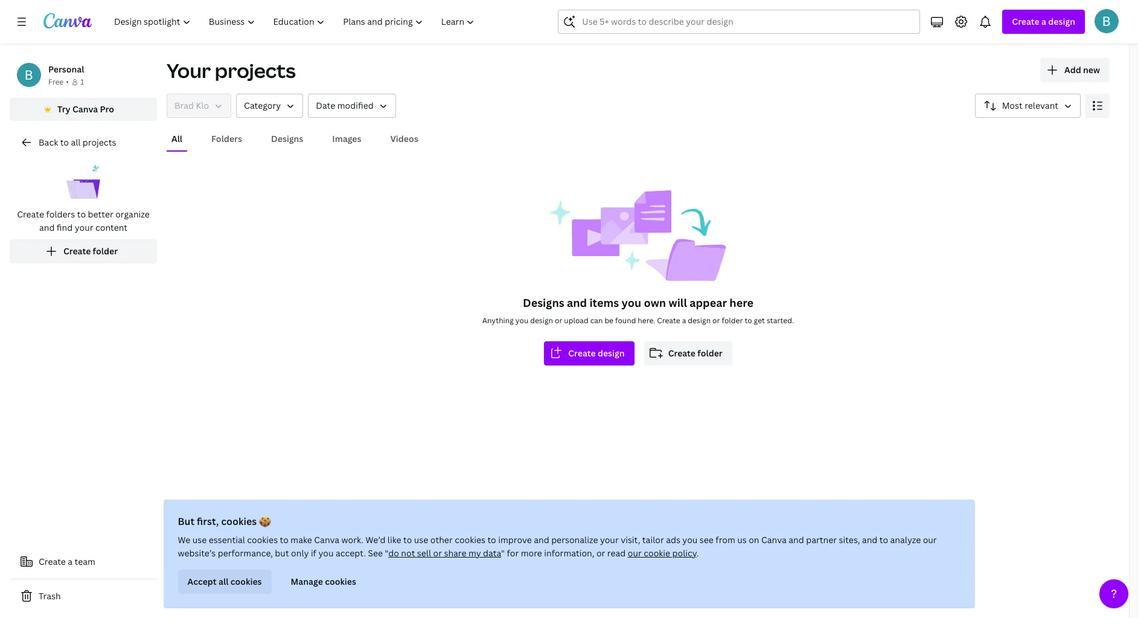Task type: locate. For each thing, give the bounding box(es) containing it.
design down 'be'
[[598, 347, 625, 359]]

1 vertical spatial designs
[[523, 295, 565, 310]]

a inside designs and items you own will appear here anything you design or upload can be found here. create a design or folder to get started.
[[683, 315, 687, 326]]

0 vertical spatial your
[[75, 222, 93, 233]]

upload
[[565, 315, 589, 326]]

create inside create a team button
[[39, 556, 66, 567]]

Sort by button
[[976, 94, 1082, 118]]

0 horizontal spatial use
[[193, 534, 207, 546]]

add
[[1065, 64, 1082, 76]]

but
[[275, 547, 289, 559]]

Owner button
[[167, 94, 231, 118]]

to up data
[[488, 534, 496, 546]]

Date modified button
[[308, 94, 396, 118]]

read
[[608, 547, 626, 559]]

and left find
[[39, 222, 55, 233]]

relevant
[[1025, 100, 1059, 111]]

1 vertical spatial folder
[[722, 315, 743, 326]]

to left get
[[745, 315, 753, 326]]

canva
[[72, 103, 98, 115], [314, 534, 340, 546], [762, 534, 787, 546]]

None search field
[[558, 10, 921, 34]]

0 vertical spatial all
[[71, 137, 81, 148]]

0 vertical spatial create folder button
[[10, 239, 157, 263]]

a left the team
[[68, 556, 73, 567]]

can
[[591, 315, 603, 326]]

most
[[1003, 100, 1023, 111]]

create inside designs and items you own will appear here anything you design or upload can be found here. create a design or folder to get started.
[[658, 315, 681, 326]]

1 vertical spatial all
[[219, 576, 229, 587]]

create
[[1013, 16, 1040, 27], [17, 208, 44, 220], [63, 245, 91, 257], [658, 315, 681, 326], [569, 347, 596, 359], [669, 347, 696, 359], [39, 556, 66, 567]]

designs down category button
[[271, 133, 304, 144]]

personal
[[48, 63, 84, 75]]

" right the see
[[385, 547, 389, 559]]

trash
[[39, 590, 61, 602]]

more
[[521, 547, 542, 559]]

1 horizontal spatial "
[[502, 547, 505, 559]]

1 " from the left
[[385, 547, 389, 559]]

2 use from the left
[[414, 534, 429, 546]]

1 horizontal spatial all
[[219, 576, 229, 587]]

like
[[388, 534, 402, 546]]

canva right try
[[72, 103, 98, 115]]

if
[[311, 547, 317, 559]]

0 horizontal spatial all
[[71, 137, 81, 148]]

design left brad klo icon
[[1049, 16, 1076, 27]]

back to all projects
[[39, 137, 116, 148]]

and right sites, on the right of the page
[[863, 534, 878, 546]]

or
[[555, 315, 563, 326], [713, 315, 720, 326], [433, 547, 442, 559], [597, 547, 606, 559]]

folder down content at the top left of page
[[93, 245, 118, 257]]

and up upload
[[567, 295, 587, 310]]

projects down pro
[[83, 137, 116, 148]]

0 horizontal spatial your
[[75, 222, 93, 233]]

1 horizontal spatial our
[[924, 534, 938, 546]]

a inside button
[[68, 556, 73, 567]]

essential
[[209, 534, 245, 546]]

designs button
[[266, 127, 308, 150]]

a for team
[[68, 556, 73, 567]]

1 horizontal spatial use
[[414, 534, 429, 546]]

all right accept
[[219, 576, 229, 587]]

manage
[[291, 576, 323, 587]]

to inside designs and items you own will appear here anything you design or upload can be found here. create a design or folder to get started.
[[745, 315, 753, 326]]

a up add new "dropdown button"
[[1042, 16, 1047, 27]]

1 horizontal spatial a
[[683, 315, 687, 326]]

use
[[193, 534, 207, 546], [414, 534, 429, 546]]

you up 'found' in the bottom right of the page
[[622, 295, 642, 310]]

we
[[178, 534, 191, 546]]

create folder for bottom create folder button
[[669, 347, 723, 359]]

your up read
[[600, 534, 619, 546]]

0 vertical spatial our
[[924, 534, 938, 546]]

but first, cookies 🍪
[[178, 515, 271, 528]]

we'd
[[366, 534, 386, 546]]

designs inside designs and items you own will appear here anything you design or upload can be found here. create a design or folder to get started.
[[523, 295, 565, 310]]

images
[[333, 133, 362, 144]]

and up do not sell or share my data " for more information, or read our cookie policy . in the bottom of the page
[[534, 534, 550, 546]]

designs up upload
[[523, 295, 565, 310]]

policy
[[673, 547, 697, 559]]

you
[[622, 295, 642, 310], [516, 315, 529, 326], [683, 534, 698, 546], [319, 547, 334, 559]]

back
[[39, 137, 58, 148]]

1 vertical spatial create folder button
[[644, 341, 733, 366]]

a inside "dropdown button"
[[1042, 16, 1047, 27]]

0 vertical spatial projects
[[215, 57, 296, 83]]

anything
[[483, 315, 514, 326]]

most relevant
[[1003, 100, 1059, 111]]

🍪
[[259, 515, 271, 528]]

all button
[[167, 127, 187, 150]]

designs inside "button"
[[271, 133, 304, 144]]

0 horizontal spatial our
[[628, 547, 642, 559]]

designs and items you own will appear here anything you design or upload can be found here. create a design or folder to get started.
[[483, 295, 795, 326]]

your inside create folders to better organize and find your content
[[75, 222, 93, 233]]

"
[[385, 547, 389, 559], [502, 547, 505, 559]]

2 horizontal spatial a
[[1042, 16, 1047, 27]]

cookies down accept.
[[325, 576, 356, 587]]

partner
[[807, 534, 837, 546]]

we use essential cookies to make canva work. we'd like to use other cookies to improve and personalize your visit, tailor ads you see from us on canva and partner sites, and to analyze our website's performance, but only if you accept. see "
[[178, 534, 938, 559]]

folder down here
[[722, 315, 743, 326]]

1 horizontal spatial designs
[[523, 295, 565, 310]]

design left upload
[[531, 315, 553, 326]]

new
[[1084, 64, 1101, 76]]

0 vertical spatial designs
[[271, 133, 304, 144]]

your projects
[[167, 57, 296, 83]]

0 vertical spatial a
[[1042, 16, 1047, 27]]

folders
[[46, 208, 75, 220]]

free
[[48, 77, 64, 87]]

2 vertical spatial a
[[68, 556, 73, 567]]

brad klo image
[[1095, 9, 1120, 33]]

analyze
[[891, 534, 922, 546]]

brad
[[175, 100, 194, 111]]

our right analyze
[[924, 534, 938, 546]]

to right like
[[404, 534, 412, 546]]

0 horizontal spatial "
[[385, 547, 389, 559]]

started.
[[767, 315, 795, 326]]

cookies up essential
[[221, 515, 257, 528]]

our inside we use essential cookies to make canva work. we'd like to use other cookies to improve and personalize your visit, tailor ads you see from us on canva and partner sites, and to analyze our website's performance, but only if you accept. see "
[[924, 534, 938, 546]]

brad klo
[[175, 100, 209, 111]]

you right anything on the bottom of page
[[516, 315, 529, 326]]

design inside "dropdown button"
[[1049, 16, 1076, 27]]

date modified
[[316, 100, 374, 111]]

design
[[1049, 16, 1076, 27], [531, 315, 553, 326], [688, 315, 711, 326], [598, 347, 625, 359]]

projects up category
[[215, 57, 296, 83]]

your
[[75, 222, 93, 233], [600, 534, 619, 546]]

your
[[167, 57, 211, 83]]

create inside create design button
[[569, 347, 596, 359]]

0 vertical spatial create folder
[[63, 245, 118, 257]]

create design button
[[545, 341, 635, 366]]

1 horizontal spatial your
[[600, 534, 619, 546]]

0 horizontal spatial projects
[[83, 137, 116, 148]]

cookies down performance,
[[231, 576, 262, 587]]

share
[[444, 547, 467, 559]]

use up website's
[[193, 534, 207, 546]]

better
[[88, 208, 113, 220]]

create folder down create folders to better organize and find your content
[[63, 245, 118, 257]]

create folder button down will
[[644, 341, 733, 366]]

1 horizontal spatial create folder button
[[644, 341, 733, 366]]

your right find
[[75, 222, 93, 233]]

website's
[[178, 547, 216, 559]]

on
[[749, 534, 760, 546]]

0 horizontal spatial create folder
[[63, 245, 118, 257]]

.
[[697, 547, 699, 559]]

top level navigation element
[[106, 10, 485, 34]]

create folder down appear
[[669, 347, 723, 359]]

our down visit,
[[628, 547, 642, 559]]

all
[[172, 133, 182, 144]]

content
[[95, 222, 128, 233]]

0 vertical spatial folder
[[93, 245, 118, 257]]

folder down appear
[[698, 347, 723, 359]]

back to all projects link
[[10, 131, 157, 155]]

us
[[738, 534, 747, 546]]

canva up if
[[314, 534, 340, 546]]

videos
[[391, 133, 419, 144]]

find
[[57, 222, 73, 233]]

use up sell
[[414, 534, 429, 546]]

1 vertical spatial projects
[[83, 137, 116, 148]]

1 vertical spatial create folder
[[669, 347, 723, 359]]

our
[[924, 534, 938, 546], [628, 547, 642, 559]]

" left for
[[502, 547, 505, 559]]

create folder
[[63, 245, 118, 257], [669, 347, 723, 359]]

team
[[75, 556, 95, 567]]

do
[[389, 547, 399, 559]]

0 horizontal spatial designs
[[271, 133, 304, 144]]

1 horizontal spatial create folder
[[669, 347, 723, 359]]

all right back
[[71, 137, 81, 148]]

0 horizontal spatial canva
[[72, 103, 98, 115]]

1 vertical spatial your
[[600, 534, 619, 546]]

1 vertical spatial a
[[683, 315, 687, 326]]

1 horizontal spatial projects
[[215, 57, 296, 83]]

a down will
[[683, 315, 687, 326]]

accept.
[[336, 547, 366, 559]]

0 horizontal spatial a
[[68, 556, 73, 567]]

2 horizontal spatial canva
[[762, 534, 787, 546]]

to left better at the top left of the page
[[77, 208, 86, 220]]

projects inside back to all projects link
[[83, 137, 116, 148]]

canva inside button
[[72, 103, 98, 115]]

a for design
[[1042, 16, 1047, 27]]

not
[[401, 547, 415, 559]]

create folder button down find
[[10, 239, 157, 263]]

all
[[71, 137, 81, 148], [219, 576, 229, 587]]

here
[[730, 295, 754, 310]]

canva right on on the right bottom of page
[[762, 534, 787, 546]]



Task type: describe. For each thing, give the bounding box(es) containing it.
folders button
[[207, 127, 247, 150]]

pro
[[100, 103, 114, 115]]

and inside create folders to better organize and find your content
[[39, 222, 55, 233]]

cookie
[[644, 547, 671, 559]]

create a design
[[1013, 16, 1076, 27]]

add new button
[[1041, 58, 1111, 82]]

to up but
[[280, 534, 289, 546]]

folders
[[211, 133, 242, 144]]

for
[[507, 547, 519, 559]]

do not sell or share my data " for more information, or read our cookie policy .
[[389, 547, 699, 559]]

designs for designs
[[271, 133, 304, 144]]

personalize
[[552, 534, 598, 546]]

and inside designs and items you own will appear here anything you design or upload can be found here. create a design or folder to get started.
[[567, 295, 587, 310]]

first,
[[197, 515, 219, 528]]

free •
[[48, 77, 69, 87]]

design down appear
[[688, 315, 711, 326]]

sell
[[417, 547, 431, 559]]

2 " from the left
[[502, 547, 505, 559]]

create folders to better organize and find your content
[[17, 208, 150, 233]]

folder inside designs and items you own will appear here anything you design or upload can be found here. create a design or folder to get started.
[[722, 315, 743, 326]]

my
[[469, 547, 481, 559]]

videos button
[[386, 127, 423, 150]]

1 use from the left
[[193, 534, 207, 546]]

2 vertical spatial folder
[[698, 347, 723, 359]]

data
[[483, 547, 502, 559]]

accept all cookies
[[188, 576, 262, 587]]

1
[[80, 77, 84, 87]]

cookies inside 'button'
[[325, 576, 356, 587]]

design inside button
[[598, 347, 625, 359]]

Search search field
[[583, 10, 897, 33]]

try canva pro button
[[10, 98, 157, 121]]

ads
[[667, 534, 681, 546]]

to left analyze
[[880, 534, 889, 546]]

add new
[[1065, 64, 1101, 76]]

try canva pro
[[57, 103, 114, 115]]

or down appear
[[713, 315, 720, 326]]

but first, cookies 🍪 dialog
[[163, 500, 975, 608]]

sites,
[[840, 534, 861, 546]]

cookies up my
[[455, 534, 486, 546]]

•
[[66, 77, 69, 87]]

found
[[616, 315, 636, 326]]

create inside 'create a design' "dropdown button"
[[1013, 16, 1040, 27]]

own
[[644, 295, 667, 310]]

and left partner
[[789, 534, 805, 546]]

here.
[[638, 315, 656, 326]]

only
[[291, 547, 309, 559]]

cookies inside button
[[231, 576, 262, 587]]

manage cookies
[[291, 576, 356, 587]]

or left read
[[597, 547, 606, 559]]

1 vertical spatial our
[[628, 547, 642, 559]]

but
[[178, 515, 195, 528]]

accept
[[188, 576, 217, 587]]

" inside we use essential cookies to make canva work. we'd like to use other cookies to improve and personalize your visit, tailor ads you see from us on canva and partner sites, and to analyze our website's performance, but only if you accept. see "
[[385, 547, 389, 559]]

you right if
[[319, 547, 334, 559]]

to inside create folders to better organize and find your content
[[77, 208, 86, 220]]

or left upload
[[555, 315, 563, 326]]

trash link
[[10, 584, 157, 608]]

your inside we use essential cookies to make canva work. we'd like to use other cookies to improve and personalize your visit, tailor ads you see from us on canva and partner sites, and to analyze our website's performance, but only if you accept. see "
[[600, 534, 619, 546]]

cookies down 🍪
[[247, 534, 278, 546]]

images button
[[328, 127, 366, 150]]

try
[[57, 103, 70, 115]]

items
[[590, 295, 619, 310]]

or right sell
[[433, 547, 442, 559]]

klo
[[196, 100, 209, 111]]

manage cookies button
[[281, 570, 366, 594]]

organize
[[116, 208, 150, 220]]

make
[[291, 534, 312, 546]]

you up policy
[[683, 534, 698, 546]]

Category button
[[236, 94, 303, 118]]

accept all cookies button
[[178, 570, 272, 594]]

date
[[316, 100, 336, 111]]

do not sell or share my data link
[[389, 547, 502, 559]]

from
[[716, 534, 736, 546]]

modified
[[338, 100, 374, 111]]

category
[[244, 100, 281, 111]]

will
[[669, 295, 688, 310]]

improve
[[499, 534, 532, 546]]

all inside button
[[219, 576, 229, 587]]

create inside create folders to better organize and find your content
[[17, 208, 44, 220]]

to right back
[[60, 137, 69, 148]]

work.
[[342, 534, 364, 546]]

designs for designs and items you own will appear here anything you design or upload can be found here. create a design or folder to get started.
[[523, 295, 565, 310]]

create a team
[[39, 556, 95, 567]]

visit,
[[621, 534, 641, 546]]

information,
[[545, 547, 595, 559]]

see
[[700, 534, 714, 546]]

get
[[754, 315, 765, 326]]

0 horizontal spatial create folder button
[[10, 239, 157, 263]]

1 horizontal spatial canva
[[314, 534, 340, 546]]

create folder for create folder button to the left
[[63, 245, 118, 257]]

see
[[368, 547, 383, 559]]

appear
[[690, 295, 727, 310]]

be
[[605, 315, 614, 326]]

create a team button
[[10, 550, 157, 574]]

create design
[[569, 347, 625, 359]]

create a design button
[[1003, 10, 1086, 34]]



Task type: vqa. For each thing, say whether or not it's contained in the screenshot.
Canva inside button
yes



